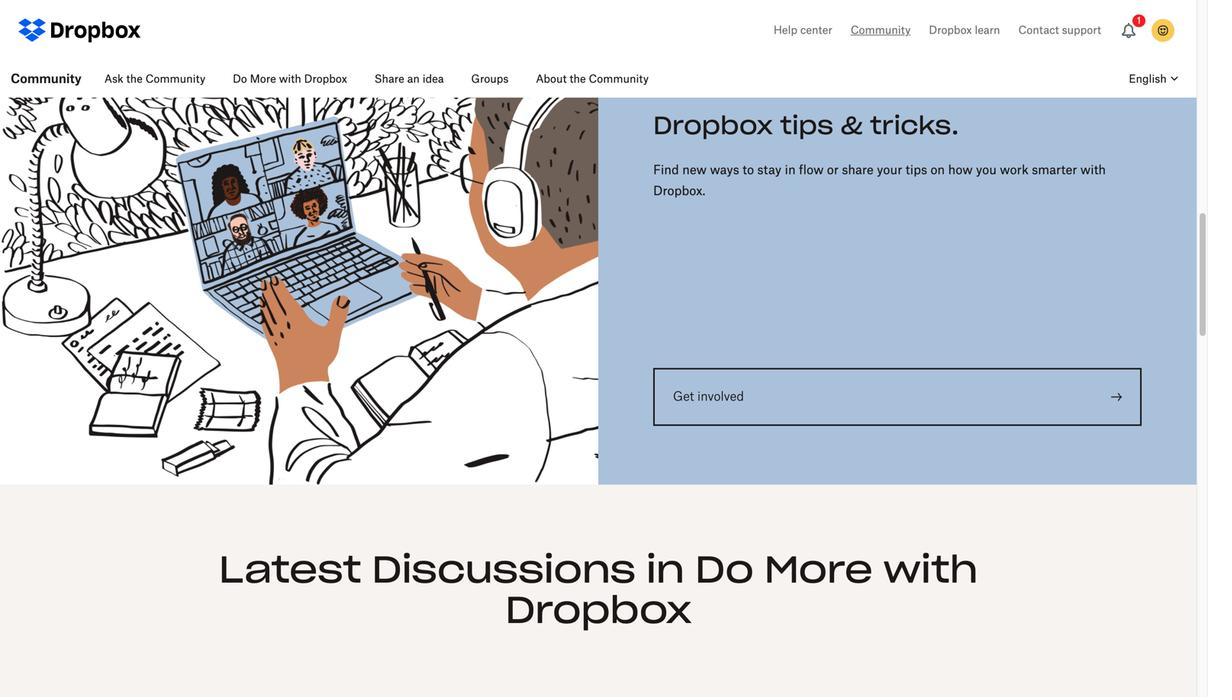 Task type: describe. For each thing, give the bounding box(es) containing it.
english
[[1129, 74, 1167, 85]]

discussions
[[372, 554, 636, 590]]

&
[[841, 115, 863, 139]]

idea
[[423, 74, 444, 85]]

your
[[877, 165, 902, 177]]

help center
[[774, 25, 833, 36]]

1
[[1137, 16, 1141, 26]]

to
[[743, 165, 754, 177]]

or
[[827, 165, 839, 177]]

. link
[[142, 423, 145, 434]]

dropbox inside do more with dropbox link
[[304, 74, 347, 85]]

groups
[[471, 74, 509, 85]]

find
[[653, 165, 679, 177]]

groups link
[[459, 61, 521, 98]]

work
[[1000, 165, 1029, 177]]

flow
[[799, 165, 824, 177]]

community right ask
[[145, 74, 205, 85]]

help center link
[[774, 21, 833, 40]]

man with dark skin and brown hair in video call with three women and one man image
[[0, 58, 598, 485]]

get
[[673, 391, 694, 403]]

terryturtle85 image
[[1152, 19, 1175, 42]]

dropbox.
[[653, 185, 705, 198]]

community right 'center'
[[851, 25, 911, 36]]

with inside the latest discussions in do more with dropbox
[[883, 554, 978, 590]]

ask the community
[[104, 74, 205, 85]]

how
[[948, 165, 973, 177]]

about the community
[[536, 74, 649, 85]]

about the community link
[[524, 61, 661, 98]]

smarter
[[1032, 165, 1077, 177]]

share
[[842, 165, 874, 177]]

tips inside 'find new ways to stay in flow or share your tips on how you work smarter with dropbox.'
[[906, 165, 927, 177]]

stay
[[757, 165, 782, 177]]

0 horizontal spatial with
[[279, 74, 301, 85]]

tricks.
[[870, 115, 959, 139]]

get involved link
[[653, 368, 1142, 426]]



Task type: locate. For each thing, give the bounding box(es) containing it.
the right ask
[[126, 74, 143, 85]]

involved
[[698, 391, 744, 403]]

dropbox
[[929, 25, 972, 36], [304, 74, 347, 85], [653, 115, 773, 139], [505, 594, 692, 631]]

1 horizontal spatial do
[[695, 554, 754, 590]]

1 horizontal spatial with
[[883, 554, 978, 590]]

do inside the latest discussions in do more with dropbox
[[695, 554, 754, 590]]

the right "about"
[[570, 74, 586, 85]]

share
[[374, 74, 404, 85]]

latest discussions in do more with dropbox
[[219, 554, 978, 631]]

tips
[[780, 115, 834, 139], [906, 165, 927, 177]]

2 vertical spatial with
[[883, 554, 978, 590]]

1 vertical spatial tips
[[906, 165, 927, 177]]

1 horizontal spatial the
[[570, 74, 586, 85]]

1 vertical spatial in
[[646, 554, 684, 590]]

about
[[536, 74, 567, 85]]

0 vertical spatial in
[[785, 165, 796, 177]]

community left ask
[[11, 73, 81, 85]]

in inside the latest discussions in do more with dropbox
[[646, 554, 684, 590]]

0 horizontal spatial tips
[[780, 115, 834, 139]]

the for about
[[570, 74, 586, 85]]

1 horizontal spatial community link
[[851, 21, 911, 40]]

tips left 'on'
[[906, 165, 927, 177]]

ask the community link
[[92, 61, 218, 98]]

find new ways to stay in flow or share your tips on how you work smarter with dropbox.
[[653, 165, 1106, 198]]

dropbox inside the latest discussions in do more with dropbox
[[505, 594, 692, 631]]

2 horizontal spatial with
[[1081, 165, 1106, 177]]

get involved
[[673, 391, 744, 403]]

do
[[233, 74, 247, 85], [695, 554, 754, 590]]

tips up flow
[[780, 115, 834, 139]]

the
[[126, 74, 143, 85], [570, 74, 586, 85]]

share an idea link
[[362, 61, 456, 98]]

do more with dropbox link
[[221, 61, 359, 98]]

share an idea
[[374, 74, 444, 85]]

the for ask
[[126, 74, 143, 85]]

ways
[[710, 165, 739, 177]]

1 vertical spatial do
[[695, 554, 754, 590]]

new
[[682, 165, 707, 177]]

0 horizontal spatial the
[[126, 74, 143, 85]]

with
[[279, 74, 301, 85], [1081, 165, 1106, 177], [883, 554, 978, 590]]

support
[[1062, 25, 1101, 36]]

community right "about"
[[589, 74, 649, 85]]

learn
[[975, 25, 1000, 36]]

in inside 'find new ways to stay in flow or share your tips on how you work smarter with dropbox.'
[[785, 165, 796, 177]]

1 vertical spatial more
[[764, 554, 873, 590]]

contact support
[[1019, 25, 1101, 36]]

0 horizontal spatial community link
[[0, 61, 92, 98]]

1 horizontal spatial in
[[785, 165, 796, 177]]

dropbox inside dropbox learn link
[[929, 25, 972, 36]]

1 horizontal spatial more
[[764, 554, 873, 590]]

contact
[[1019, 25, 1059, 36]]

latest
[[219, 554, 361, 590]]

more
[[250, 74, 276, 85], [764, 554, 873, 590]]

0 horizontal spatial more
[[250, 74, 276, 85]]

community link right 'center'
[[851, 21, 911, 40]]

more inside the latest discussions in do more with dropbox
[[764, 554, 873, 590]]

ask
[[104, 74, 123, 85]]

.
[[142, 423, 145, 434]]

1 vertical spatial community link
[[0, 61, 92, 98]]

1 vertical spatial with
[[1081, 165, 1106, 177]]

you
[[976, 165, 997, 177]]

community link left ask
[[0, 61, 92, 98]]

with inside 'find new ways to stay in flow or share your tips on how you work smarter with dropbox.'
[[1081, 165, 1106, 177]]

0 horizontal spatial in
[[646, 554, 684, 590]]

help
[[774, 25, 798, 36]]

an
[[407, 74, 420, 85]]

1 the from the left
[[126, 74, 143, 85]]

on
[[931, 165, 945, 177]]

community
[[851, 25, 911, 36], [11, 73, 81, 85], [145, 74, 205, 85], [589, 74, 649, 85]]

0 vertical spatial do
[[233, 74, 247, 85]]

0 vertical spatial tips
[[780, 115, 834, 139]]

1 horizontal spatial tips
[[906, 165, 927, 177]]

0 horizontal spatial do
[[233, 74, 247, 85]]

0 vertical spatial with
[[279, 74, 301, 85]]

0 vertical spatial more
[[250, 74, 276, 85]]

2 the from the left
[[570, 74, 586, 85]]

dropbox learn
[[929, 25, 1000, 36]]

0 vertical spatial community link
[[851, 21, 911, 40]]

do more with dropbox
[[233, 74, 347, 85]]

contact support link
[[1019, 21, 1101, 40]]

dropbox tips & tricks.
[[653, 115, 959, 139]]

community link
[[851, 21, 911, 40], [0, 61, 92, 98]]

in
[[785, 165, 796, 177], [646, 554, 684, 590]]

center
[[800, 25, 833, 36]]

dropbox learn link
[[929, 21, 1000, 40]]



Task type: vqa. For each thing, say whether or not it's contained in the screenshot.
User
no



